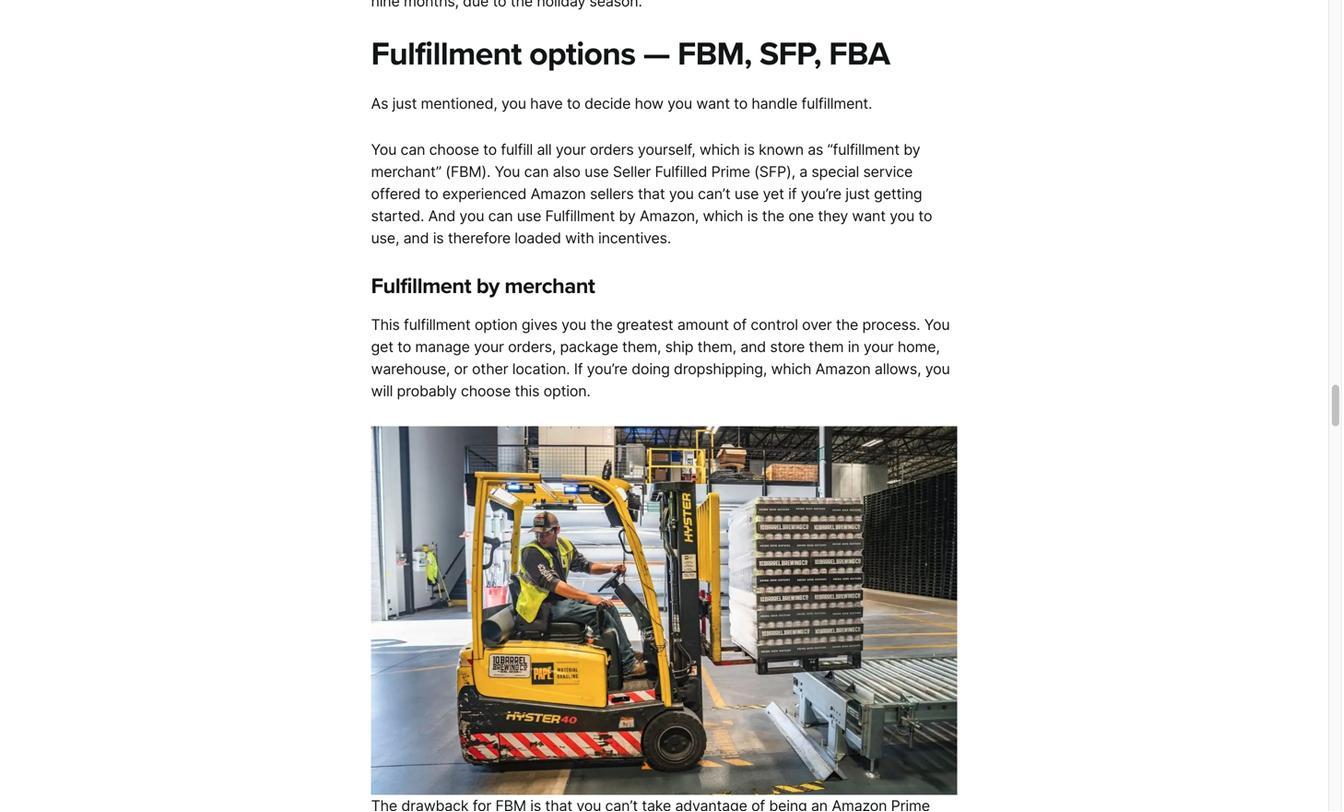 Task type: locate. For each thing, give the bounding box(es) containing it.
just
[[392, 94, 417, 112], [846, 185, 870, 203]]

if
[[574, 360, 583, 378]]

2 horizontal spatial by
[[904, 140, 921, 158]]

and down started. on the top of the page
[[403, 229, 429, 247]]

will
[[371, 382, 393, 400]]

1 horizontal spatial and
[[741, 338, 766, 356]]

2 horizontal spatial you
[[925, 316, 950, 334]]

them,
[[622, 338, 661, 356], [698, 338, 737, 356]]

home,
[[898, 338, 940, 356]]

which down can't
[[703, 207, 743, 225]]

amazon down the in
[[816, 360, 871, 378]]

experienced
[[442, 185, 527, 203]]

1 vertical spatial by
[[619, 207, 636, 225]]

your
[[556, 140, 586, 158], [474, 338, 504, 356], [864, 338, 894, 356]]

choose up the (fbm).
[[429, 140, 479, 158]]

is down and
[[433, 229, 444, 247]]

to left fulfill
[[483, 140, 497, 158]]

1 vertical spatial use
[[735, 185, 759, 203]]

fulfillment up mentioned,
[[371, 34, 522, 74]]

how
[[635, 94, 664, 112]]

choose
[[429, 140, 479, 158], [461, 382, 511, 400]]

1 vertical spatial choose
[[461, 382, 511, 400]]

1 horizontal spatial your
[[556, 140, 586, 158]]

loaded
[[515, 229, 561, 247]]

1 horizontal spatial want
[[852, 207, 886, 225]]

this fulfillment option gives you the greatest amount of control over the process. you get to manage your orders, package them, ship them, and store them in your home, warehouse, or other location. if you're doing dropshipping, which amazon allows, you will probably choose this option.
[[371, 316, 950, 400]]

you right how
[[668, 94, 692, 112]]

you up therefore at left top
[[460, 207, 484, 225]]

merchant"
[[371, 163, 442, 181]]

in
[[848, 338, 860, 356]]

amazon,
[[640, 207, 699, 225]]

you left have
[[502, 94, 526, 112]]

0 horizontal spatial them,
[[622, 338, 661, 356]]

0 horizontal spatial use
[[517, 207, 541, 225]]

1 vertical spatial just
[[846, 185, 870, 203]]

fulfillment.
[[802, 94, 872, 112]]

0 horizontal spatial amazon
[[531, 185, 586, 203]]

(sfp),
[[754, 163, 796, 181]]

gives
[[522, 316, 558, 334]]

1 horizontal spatial by
[[619, 207, 636, 225]]

2 vertical spatial which
[[771, 360, 812, 378]]

use
[[585, 163, 609, 181], [735, 185, 759, 203], [517, 207, 541, 225]]

you down home,
[[925, 360, 950, 378]]

by up incentives.
[[619, 207, 636, 225]]

the up package
[[590, 316, 613, 334]]

want down fbm,
[[696, 94, 730, 112]]

can
[[401, 140, 425, 158], [524, 163, 549, 181], [488, 207, 513, 225]]

1 vertical spatial you're
[[587, 360, 628, 378]]

1 vertical spatial is
[[747, 207, 758, 225]]

your up also at the left top of page
[[556, 140, 586, 158]]

0 vertical spatial amazon
[[531, 185, 586, 203]]

seller
[[613, 163, 651, 181]]

and
[[428, 207, 456, 225]]

0 vertical spatial use
[[585, 163, 609, 181]]

by
[[904, 140, 921, 158], [619, 207, 636, 225], [476, 274, 500, 299]]

to
[[567, 94, 581, 112], [734, 94, 748, 112], [483, 140, 497, 158], [425, 185, 438, 203], [919, 207, 932, 225], [398, 338, 411, 356]]

0 vertical spatial choose
[[429, 140, 479, 158]]

ship
[[665, 338, 694, 356]]

doing
[[632, 360, 670, 378]]

amazon
[[531, 185, 586, 203], [816, 360, 871, 378]]

you down getting
[[890, 207, 915, 225]]

that
[[638, 185, 665, 203]]

2 vertical spatial you
[[925, 316, 950, 334]]

use left yet
[[735, 185, 759, 203]]

by up service
[[904, 140, 921, 158]]

you up home,
[[925, 316, 950, 334]]

is up prime on the top of the page
[[744, 140, 755, 158]]

to right have
[[567, 94, 581, 112]]

the down yet
[[762, 207, 785, 225]]

1 horizontal spatial just
[[846, 185, 870, 203]]

have
[[530, 94, 563, 112]]

0 vertical spatial and
[[403, 229, 429, 247]]

which down store
[[771, 360, 812, 378]]

want
[[696, 94, 730, 112], [852, 207, 886, 225]]

fulfillment up with
[[545, 207, 615, 225]]

1 horizontal spatial them,
[[698, 338, 737, 356]]

2 vertical spatial is
[[433, 229, 444, 247]]

the
[[762, 207, 785, 225], [590, 316, 613, 334], [836, 316, 859, 334]]

2 them, from the left
[[698, 338, 737, 356]]

your inside you can choose to fulfill all your orders yourself, which is known as "fulfillment by merchant" (fbm). you can also use seller fulfilled prime (sfp), a special service offered to experienced amazon sellers that you can't use yet if you're just getting started. and you can use fulfillment by amazon, which is the one they want you to use, and is therefore loaded with incentives.
[[556, 140, 586, 158]]

probably
[[397, 382, 457, 400]]

yet
[[763, 185, 784, 203]]

0 vertical spatial you're
[[801, 185, 842, 203]]

getting
[[874, 185, 922, 203]]

1 horizontal spatial the
[[762, 207, 785, 225]]

and
[[403, 229, 429, 247], [741, 338, 766, 356]]

them, down "greatest"
[[622, 338, 661, 356]]

can down 'experienced'
[[488, 207, 513, 225]]

amazon down also at the left top of page
[[531, 185, 586, 203]]

you down fulfill
[[495, 163, 520, 181]]

2 vertical spatial use
[[517, 207, 541, 225]]

dropshipping,
[[674, 360, 767, 378]]

2 vertical spatial by
[[476, 274, 500, 299]]

use down orders
[[585, 163, 609, 181]]

2 horizontal spatial your
[[864, 338, 894, 356]]

which up prime on the top of the page
[[700, 140, 740, 158]]

incentives.
[[598, 229, 671, 247]]

is
[[744, 140, 755, 158], [747, 207, 758, 225], [433, 229, 444, 247]]

they
[[818, 207, 848, 225]]

just right as
[[392, 94, 417, 112]]

choose inside this fulfillment option gives you the greatest amount of control over the process. you get to manage your orders, package them, ship them, and store them in your home, warehouse, or other location. if you're doing dropshipping, which amazon allows, you will probably choose this option.
[[461, 382, 511, 400]]

as
[[808, 140, 824, 158]]

0 horizontal spatial you're
[[587, 360, 628, 378]]

which
[[700, 140, 740, 158], [703, 207, 743, 225], [771, 360, 812, 378]]

0 horizontal spatial you
[[371, 140, 397, 158]]

all
[[537, 140, 552, 158]]

"fulfillment
[[828, 140, 900, 158]]

0 horizontal spatial want
[[696, 94, 730, 112]]

0 vertical spatial want
[[696, 94, 730, 112]]

fulfilled
[[655, 163, 707, 181]]

0 horizontal spatial your
[[474, 338, 504, 356]]

with
[[565, 229, 594, 247]]

orders,
[[508, 338, 556, 356]]

0 vertical spatial is
[[744, 140, 755, 158]]

fulfillment up fulfillment at the top left
[[371, 274, 471, 299]]

1 vertical spatial can
[[524, 163, 549, 181]]

option.
[[544, 382, 591, 400]]

fulfillment inside you can choose to fulfill all your orders yourself, which is known as "fulfillment by merchant" (fbm). you can also use seller fulfilled prime (sfp), a special service offered to experienced amazon sellers that you can't use yet if you're just getting started. and you can use fulfillment by amazon, which is the one they want you to use, and is therefore loaded with incentives.
[[545, 207, 615, 225]]

handle
[[752, 94, 798, 112]]

1 horizontal spatial can
[[488, 207, 513, 225]]

you up merchant"
[[371, 140, 397, 158]]

you're down package
[[587, 360, 628, 378]]

and down of
[[741, 338, 766, 356]]

you
[[502, 94, 526, 112], [668, 94, 692, 112], [669, 185, 694, 203], [460, 207, 484, 225], [890, 207, 915, 225], [562, 316, 586, 334], [925, 360, 950, 378]]

fulfillment for fulfillment by merchant
[[371, 274, 471, 299]]

manage
[[415, 338, 470, 356]]

offered
[[371, 185, 421, 203]]

to right get
[[398, 338, 411, 356]]

your right the in
[[864, 338, 894, 356]]

0 horizontal spatial just
[[392, 94, 417, 112]]

you're up they
[[801, 185, 842, 203]]

use up "loaded" at the top of the page
[[517, 207, 541, 225]]

by up option at the left top of the page
[[476, 274, 500, 299]]

1 horizontal spatial you're
[[801, 185, 842, 203]]

choose down 'other'
[[461, 382, 511, 400]]

you're
[[801, 185, 842, 203], [587, 360, 628, 378]]

fbm,
[[678, 34, 752, 74]]

can up merchant"
[[401, 140, 425, 158]]

is left the one on the top of the page
[[747, 207, 758, 225]]

2 vertical spatial fulfillment
[[371, 274, 471, 299]]

the up the in
[[836, 316, 859, 334]]

just down the special
[[846, 185, 870, 203]]

0 vertical spatial fulfillment
[[371, 34, 522, 74]]

greatest
[[617, 316, 674, 334]]

can down all
[[524, 163, 549, 181]]

your up 'other'
[[474, 338, 504, 356]]

process.
[[862, 316, 921, 334]]

0 horizontal spatial and
[[403, 229, 429, 247]]

1 vertical spatial amazon
[[816, 360, 871, 378]]

fulfillment
[[371, 34, 522, 74], [545, 207, 615, 225], [371, 274, 471, 299]]

to inside this fulfillment option gives you the greatest amount of control over the process. you get to manage your orders, package them, ship them, and store them in your home, warehouse, or other location. if you're doing dropshipping, which amazon allows, you will probably choose this option.
[[398, 338, 411, 356]]

0 vertical spatial just
[[392, 94, 417, 112]]

warehouse,
[[371, 360, 450, 378]]

yourself,
[[638, 140, 696, 158]]

1 them, from the left
[[622, 338, 661, 356]]

0 vertical spatial can
[[401, 140, 425, 158]]

use,
[[371, 229, 399, 247]]

you're inside this fulfillment option gives you the greatest amount of control over the process. you get to manage your orders, package them, ship them, and store them in your home, warehouse, or other location. if you're doing dropshipping, which amazon allows, you will probably choose this option.
[[587, 360, 628, 378]]

amazon inside you can choose to fulfill all your orders yourself, which is known as "fulfillment by merchant" (fbm). you can also use seller fulfilled prime (sfp), a special service offered to experienced amazon sellers that you can't use yet if you're just getting started. and you can use fulfillment by amazon, which is the one they want you to use, and is therefore loaded with incentives.
[[531, 185, 586, 203]]

them, up the dropshipping,
[[698, 338, 737, 356]]

1 horizontal spatial amazon
[[816, 360, 871, 378]]

1 vertical spatial and
[[741, 338, 766, 356]]

1 vertical spatial want
[[852, 207, 886, 225]]

you
[[371, 140, 397, 158], [495, 163, 520, 181], [925, 316, 950, 334]]

fulfillment by merchant
[[371, 274, 595, 299]]

2 horizontal spatial use
[[735, 185, 759, 203]]

1 vertical spatial fulfillment
[[545, 207, 615, 225]]

amazon inside this fulfillment option gives you the greatest amount of control over the process. you get to manage your orders, package them, ship them, and store them in your home, warehouse, or other location. if you're doing dropshipping, which amazon allows, you will probably choose this option.
[[816, 360, 871, 378]]

want right they
[[852, 207, 886, 225]]

1 horizontal spatial you
[[495, 163, 520, 181]]

known
[[759, 140, 804, 158]]



Task type: vqa. For each thing, say whether or not it's contained in the screenshot.
"of"
yes



Task type: describe. For each thing, give the bounding box(es) containing it.
option
[[475, 316, 518, 334]]

2 vertical spatial can
[[488, 207, 513, 225]]

get
[[371, 338, 394, 356]]

fulfillment for fulfillment options — fbm, sfp, fba
[[371, 34, 522, 74]]

(fbm).
[[446, 163, 491, 181]]

1 vertical spatial which
[[703, 207, 743, 225]]

started.
[[371, 207, 424, 225]]

or
[[454, 360, 468, 378]]

0 vertical spatial by
[[904, 140, 921, 158]]

fulfillment options — fbm, sfp, fba
[[371, 34, 890, 74]]

—
[[643, 34, 670, 74]]

a
[[800, 163, 808, 181]]

1 horizontal spatial use
[[585, 163, 609, 181]]

decide
[[585, 94, 631, 112]]

also
[[553, 163, 581, 181]]

you up package
[[562, 316, 586, 334]]

to left handle
[[734, 94, 748, 112]]

you can choose to fulfill all your orders yourself, which is known as "fulfillment by merchant" (fbm). you can also use seller fulfilled prime (sfp), a special service offered to experienced amazon sellers that you can't use yet if you're just getting started. and you can use fulfillment by amazon, which is the one they want you to use, and is therefore loaded with incentives.
[[371, 140, 932, 247]]

0 vertical spatial which
[[700, 140, 740, 158]]

mentioned,
[[421, 94, 498, 112]]

0 horizontal spatial can
[[401, 140, 425, 158]]

location.
[[512, 360, 570, 378]]

you're inside you can choose to fulfill all your orders yourself, which is known as "fulfillment by merchant" (fbm). you can also use seller fulfilled prime (sfp), a special service offered to experienced amazon sellers that you can't use yet if you're just getting started. and you can use fulfillment by amazon, which is the one they want you to use, and is therefore loaded with incentives.
[[801, 185, 842, 203]]

one
[[789, 207, 814, 225]]

as
[[371, 94, 388, 112]]

special
[[812, 163, 859, 181]]

if
[[788, 185, 797, 203]]

sfp,
[[760, 34, 821, 74]]

2 horizontal spatial can
[[524, 163, 549, 181]]

0 vertical spatial you
[[371, 140, 397, 158]]

the inside you can choose to fulfill all your orders yourself, which is known as "fulfillment by merchant" (fbm). you can also use seller fulfilled prime (sfp), a special service offered to experienced amazon sellers that you can't use yet if you're just getting started. and you can use fulfillment by amazon, which is the one they want you to use, and is therefore loaded with incentives.
[[762, 207, 785, 225]]

amount
[[678, 316, 729, 334]]

which inside this fulfillment option gives you the greatest amount of control over the process. you get to manage your orders, package them, ship them, and store them in your home, warehouse, or other location. if you're doing dropshipping, which amazon allows, you will probably choose this option.
[[771, 360, 812, 378]]

therefore
[[448, 229, 511, 247]]

to up and
[[425, 185, 438, 203]]

1 vertical spatial you
[[495, 163, 520, 181]]

options
[[529, 34, 636, 74]]

you inside this fulfillment option gives you the greatest amount of control over the process. you get to manage your orders, package them, ship them, and store them in your home, warehouse, or other location. if you're doing dropshipping, which amazon allows, you will probably choose this option.
[[925, 316, 950, 334]]

just inside you can choose to fulfill all your orders yourself, which is known as "fulfillment by merchant" (fbm). you can also use seller fulfilled prime (sfp), a special service offered to experienced amazon sellers that you can't use yet if you're just getting started. and you can use fulfillment by amazon, which is the one they want you to use, and is therefore loaded with incentives.
[[846, 185, 870, 203]]

merchant
[[505, 274, 595, 299]]

choose inside you can choose to fulfill all your orders yourself, which is known as "fulfillment by merchant" (fbm). you can also use seller fulfilled prime (sfp), a special service offered to experienced amazon sellers that you can't use yet if you're just getting started. and you can use fulfillment by amazon, which is the one they want you to use, and is therefore loaded with incentives.
[[429, 140, 479, 158]]

them
[[809, 338, 844, 356]]

as just mentioned, you have to decide how you want to handle fulfillment.
[[371, 94, 876, 112]]

can't
[[698, 185, 731, 203]]

service
[[863, 163, 913, 181]]

fulfillment
[[404, 316, 471, 334]]

control
[[751, 316, 798, 334]]

man moving stacks of products around a warehouse image
[[371, 426, 957, 795]]

you down fulfilled
[[669, 185, 694, 203]]

and inside you can choose to fulfill all your orders yourself, which is known as "fulfillment by merchant" (fbm). you can also use seller fulfilled prime (sfp), a special service offered to experienced amazon sellers that you can't use yet if you're just getting started. and you can use fulfillment by amazon, which is the one they want you to use, and is therefore loaded with incentives.
[[403, 229, 429, 247]]

to down getting
[[919, 207, 932, 225]]

over
[[802, 316, 832, 334]]

fba
[[829, 34, 890, 74]]

this
[[371, 316, 400, 334]]

of
[[733, 316, 747, 334]]

package
[[560, 338, 618, 356]]

and inside this fulfillment option gives you the greatest amount of control over the process. you get to manage your orders, package them, ship them, and store them in your home, warehouse, or other location. if you're doing dropshipping, which amazon allows, you will probably choose this option.
[[741, 338, 766, 356]]

this
[[515, 382, 540, 400]]

sellers
[[590, 185, 634, 203]]

2 horizontal spatial the
[[836, 316, 859, 334]]

fulfill
[[501, 140, 533, 158]]

orders
[[590, 140, 634, 158]]

allows,
[[875, 360, 921, 378]]

want inside you can choose to fulfill all your orders yourself, which is known as "fulfillment by merchant" (fbm). you can also use seller fulfilled prime (sfp), a special service offered to experienced amazon sellers that you can't use yet if you're just getting started. and you can use fulfillment by amazon, which is the one they want you to use, and is therefore loaded with incentives.
[[852, 207, 886, 225]]

other
[[472, 360, 508, 378]]

0 horizontal spatial by
[[476, 274, 500, 299]]

prime
[[711, 163, 750, 181]]

0 horizontal spatial the
[[590, 316, 613, 334]]

store
[[770, 338, 805, 356]]



